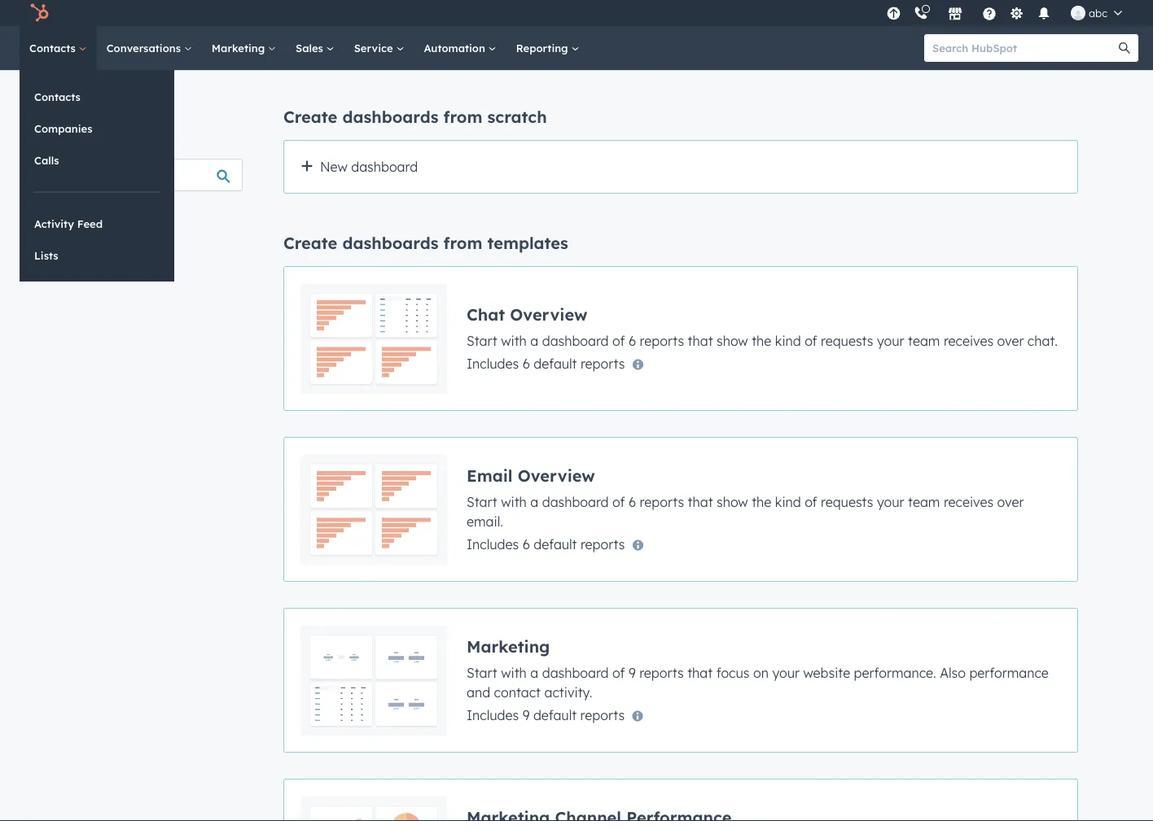 Task type: vqa. For each thing, say whether or not it's contained in the screenshot.


Task type: locate. For each thing, give the bounding box(es) containing it.
contacts down the hubspot "link"
[[29, 41, 79, 55]]

includes down and
[[467, 708, 519, 724]]

2 start from the top
[[467, 494, 498, 510]]

0 vertical spatial overview
[[510, 304, 588, 325]]

none checkbox containing chat overview
[[283, 266, 1079, 411]]

2 a from the top
[[531, 494, 539, 510]]

companies link
[[20, 113, 174, 144]]

activity feed
[[34, 217, 103, 231]]

dashboards
[[343, 107, 439, 127], [343, 233, 439, 253]]

your inside email overview start with a dashboard of 6 reports that show the kind of requests your team receives over email.
[[877, 494, 905, 510]]

create down new
[[283, 233, 338, 253]]

1 none checkbox from the top
[[283, 437, 1079, 582]]

website
[[804, 665, 851, 681]]

0 vertical spatial includes 6 default reports
[[467, 356, 625, 372]]

1 vertical spatial a
[[531, 494, 539, 510]]

1 from from the top
[[444, 107, 483, 127]]

1 with from the top
[[501, 333, 527, 349]]

kind inside chat overview start with a dashboard of 6 reports that show the kind of requests your team receives over chat.
[[775, 333, 801, 349]]

Search HubSpot search field
[[925, 34, 1124, 62]]

includes inside option
[[467, 356, 519, 372]]

1 vertical spatial the
[[752, 494, 772, 510]]

help image
[[982, 7, 997, 22]]

settings image
[[1010, 7, 1024, 22]]

1 includes 6 default reports from the top
[[467, 356, 625, 372]]

includes 9 default reports
[[467, 708, 625, 724]]

2 dashboards from the top
[[343, 233, 439, 253]]

contacts up companies at left top
[[34, 90, 81, 103]]

overview inside email overview start with a dashboard of 6 reports that show the kind of requests your team receives over email.
[[518, 466, 595, 486]]

lists
[[34, 249, 58, 262]]

marketing for marketing
[[212, 41, 268, 55]]

marketing
[[212, 41, 268, 55], [467, 637, 550, 657]]

requests
[[821, 333, 874, 349], [821, 494, 874, 510]]

marketing left sales
[[212, 41, 268, 55]]

none checkbox marketing channel performance
[[283, 780, 1079, 822]]

start up 'email.'
[[467, 494, 498, 510]]

1 vertical spatial contacts
[[34, 90, 81, 103]]

contacts link up companies link
[[20, 81, 174, 112]]

1 start from the top
[[467, 333, 498, 349]]

contacts link
[[20, 26, 97, 70], [20, 81, 174, 112]]

2 vertical spatial a
[[531, 665, 539, 681]]

dashboard
[[351, 159, 418, 175], [542, 333, 609, 349], [542, 494, 609, 510], [542, 665, 609, 681]]

1 vertical spatial contacts link
[[20, 81, 174, 112]]

1 dashboards from the top
[[343, 107, 439, 127]]

2 vertical spatial your
[[773, 665, 800, 681]]

1 over from the top
[[998, 333, 1024, 349]]

0 horizontal spatial 9
[[523, 708, 530, 724]]

calling icon button
[[908, 2, 935, 24]]

0 vertical spatial team
[[908, 333, 940, 349]]

contacts menu
[[20, 70, 174, 282]]

of
[[64, 125, 75, 140], [613, 333, 625, 349], [805, 333, 818, 349], [613, 494, 625, 510], [805, 494, 818, 510], [613, 665, 625, 681]]

over inside email overview start with a dashboard of 6 reports that show the kind of requests your team receives over email.
[[998, 494, 1024, 510]]

0 vertical spatial create
[[283, 107, 338, 127]]

your inside the marketing start with a dashboard of 9 reports that focus on your website performance. also performance and contact activity.
[[773, 665, 800, 681]]

requests inside chat overview start with a dashboard of 6 reports that show the kind of requests your team receives over chat.
[[821, 333, 874, 349]]

None checkbox
[[283, 266, 1079, 411], [283, 780, 1079, 822]]

marketing up contact
[[467, 637, 550, 657]]

from for scratch
[[444, 107, 483, 127]]

includes 6 default reports inside the email overview checkbox
[[467, 536, 625, 553]]

start down chat
[[467, 333, 498, 349]]

requests inside email overview start with a dashboard of 6 reports that show the kind of requests your team receives over email.
[[821, 494, 874, 510]]

marketing inside the marketing start with a dashboard of 9 reports that focus on your website performance. also performance and contact activity.
[[467, 637, 550, 657]]

chat
[[467, 304, 505, 325]]

none checkbox marketing
[[283, 609, 1079, 754]]

with up contact
[[501, 665, 527, 681]]

2 show from the top
[[717, 494, 748, 510]]

1 vertical spatial create
[[283, 233, 338, 253]]

0 vertical spatial contacts link
[[20, 26, 97, 70]]

with up 'email.'
[[501, 494, 527, 510]]

team inside email overview start with a dashboard of 6 reports that show the kind of requests your team receives over email.
[[908, 494, 940, 510]]

start up and
[[467, 665, 498, 681]]

0 vertical spatial receives
[[944, 333, 994, 349]]

dashboards down new dashboard on the top
[[343, 233, 439, 253]]

3 start from the top
[[467, 665, 498, 681]]

dashboards up new dashboard on the top
[[343, 107, 439, 127]]

0 vertical spatial start
[[467, 333, 498, 349]]

over for chat overview
[[998, 333, 1024, 349]]

0 vertical spatial a
[[531, 333, 539, 349]]

Search search field
[[39, 159, 243, 191]]

2 create from the top
[[283, 233, 338, 253]]

with down chat
[[501, 333, 527, 349]]

overview right chat
[[510, 304, 588, 325]]

0 vertical spatial requests
[[821, 333, 874, 349]]

overview right email
[[518, 466, 595, 486]]

1 create from the top
[[283, 107, 338, 127]]

none checkbox containing email overview
[[283, 437, 1079, 582]]

overview for chat overview
[[510, 304, 588, 325]]

reports inside email overview start with a dashboard of 6 reports that show the kind of requests your team receives over email.
[[640, 494, 684, 510]]

includes 6 default reports
[[467, 356, 625, 372], [467, 536, 625, 553]]

activity feed link
[[20, 209, 174, 240]]

start inside chat overview start with a dashboard of 6 reports that show the kind of requests your team receives over chat.
[[467, 333, 498, 349]]

and
[[467, 685, 490, 701]]

focus
[[717, 665, 750, 681]]

9
[[629, 665, 636, 681], [523, 708, 530, 724]]

contacts
[[29, 41, 79, 55], [34, 90, 81, 103]]

1 vertical spatial from
[[444, 233, 483, 253]]

0 vertical spatial that
[[688, 333, 713, 349]]

receives
[[944, 333, 994, 349], [944, 494, 994, 510]]

requests for email overview
[[821, 494, 874, 510]]

0 vertical spatial show
[[717, 333, 748, 349]]

dashboards for templates
[[343, 233, 439, 253]]

2 team from the top
[[908, 494, 940, 510]]

notifications button
[[1031, 0, 1058, 26]]

show
[[717, 333, 748, 349], [717, 494, 748, 510]]

your inside chat overview start with a dashboard of 6 reports that show the kind of requests your team receives over chat.
[[877, 333, 905, 349]]

reports
[[640, 333, 684, 349], [581, 356, 625, 372], [640, 494, 684, 510], [581, 536, 625, 553], [640, 665, 684, 681], [581, 708, 625, 724]]

2 vertical spatial default
[[534, 708, 577, 724]]

1 kind from the top
[[775, 333, 801, 349]]

3 a from the top
[[531, 665, 539, 681]]

includes
[[467, 356, 519, 372], [467, 536, 519, 553], [467, 708, 519, 724]]

0 horizontal spatial marketing
[[212, 41, 268, 55]]

a inside email overview start with a dashboard of 6 reports that show the kind of requests your team receives over email.
[[531, 494, 539, 510]]

start for email
[[467, 494, 498, 510]]

abc button
[[1062, 0, 1132, 26]]

2 vertical spatial includes
[[467, 708, 519, 724]]

0 vertical spatial kind
[[775, 333, 801, 349]]

team
[[908, 333, 940, 349], [908, 494, 940, 510]]

that inside email overview start with a dashboard of 6 reports that show the kind of requests your team receives over email.
[[688, 494, 713, 510]]

14
[[49, 125, 61, 140], [79, 125, 91, 140]]

create up new
[[283, 107, 338, 127]]

new dashboard
[[320, 159, 418, 175]]

1 vertical spatial dashboards
[[343, 233, 439, 253]]

sales
[[296, 41, 326, 55]]

1 vertical spatial show
[[717, 494, 748, 510]]

2 the from the top
[[752, 494, 772, 510]]

0 vertical spatial marketing
[[212, 41, 268, 55]]

notifications image
[[1037, 7, 1052, 22]]

default inside option
[[534, 356, 577, 372]]

marketing link
[[202, 26, 286, 70]]

with
[[501, 333, 527, 349], [501, 494, 527, 510], [501, 665, 527, 681]]

1 none checkbox from the top
[[283, 266, 1079, 411]]

requests for chat overview
[[821, 333, 874, 349]]

performance
[[970, 665, 1049, 681]]

1 vertical spatial receives
[[944, 494, 994, 510]]

0 vertical spatial 9
[[629, 665, 636, 681]]

3 that from the top
[[688, 665, 713, 681]]

of inside the marketing start with a dashboard of 9 reports that focus on your website performance. also performance and contact activity.
[[613, 665, 625, 681]]

the for chat overview
[[752, 333, 772, 349]]

3 includes from the top
[[467, 708, 519, 724]]

from
[[444, 107, 483, 127], [444, 233, 483, 253]]

your
[[877, 333, 905, 349], [877, 494, 905, 510], [773, 665, 800, 681]]

over
[[998, 333, 1024, 349], [998, 494, 1024, 510]]

1 horizontal spatial 9
[[629, 665, 636, 681]]

0 vertical spatial includes
[[467, 356, 519, 372]]

includes for chat
[[467, 356, 519, 372]]

2 14 from the left
[[79, 125, 91, 140]]

1 vertical spatial that
[[688, 494, 713, 510]]

1 vertical spatial marketing
[[467, 637, 550, 657]]

3 with from the top
[[501, 665, 527, 681]]

1 horizontal spatial 14
[[79, 125, 91, 140]]

over inside chat overview start with a dashboard of 6 reports that show the kind of requests your team receives over chat.
[[998, 333, 1024, 349]]

includes 6 default reports down chat
[[467, 356, 625, 372]]

2 none checkbox from the top
[[283, 780, 1079, 822]]

1 vertical spatial team
[[908, 494, 940, 510]]

2 kind from the top
[[775, 494, 801, 510]]

create
[[283, 107, 338, 127], [283, 233, 338, 253]]

that
[[688, 333, 713, 349], [688, 494, 713, 510], [688, 665, 713, 681]]

includes down 'email.'
[[467, 536, 519, 553]]

with inside the marketing start with a dashboard of 9 reports that focus on your website performance. also performance and contact activity.
[[501, 665, 527, 681]]

0 vertical spatial with
[[501, 333, 527, 349]]

14 left "results"
[[79, 125, 91, 140]]

hubspot image
[[29, 3, 49, 23]]

2 vertical spatial start
[[467, 665, 498, 681]]

1 vertical spatial with
[[501, 494, 527, 510]]

2 includes 6 default reports from the top
[[467, 536, 625, 553]]

service
[[354, 41, 396, 55]]

a inside chat overview start with a dashboard of 6 reports that show the kind of requests your team receives over chat.
[[531, 333, 539, 349]]

0 vertical spatial none checkbox
[[283, 437, 1079, 582]]

2 includes from the top
[[467, 536, 519, 553]]

marketing image
[[301, 626, 447, 736]]

1 receives from the top
[[944, 333, 994, 349]]

contacts link down the hubspot "link"
[[20, 26, 97, 70]]

companies
[[34, 122, 92, 135]]

0 vertical spatial none checkbox
[[283, 266, 1079, 411]]

receives for email overview
[[944, 494, 994, 510]]

your for email overview
[[877, 494, 905, 510]]

show inside chat overview start with a dashboard of 6 reports that show the kind of requests your team receives over chat.
[[717, 333, 748, 349]]

0 vertical spatial over
[[998, 333, 1024, 349]]

1-
[[39, 125, 49, 140]]

1 a from the top
[[531, 333, 539, 349]]

with inside chat overview start with a dashboard of 6 reports that show the kind of requests your team receives over chat.
[[501, 333, 527, 349]]

overview inside chat overview start with a dashboard of 6 reports that show the kind of requests your team receives over chat.
[[510, 304, 588, 325]]

service link
[[344, 26, 414, 70]]

start inside email overview start with a dashboard of 6 reports that show the kind of requests your team receives over email.
[[467, 494, 498, 510]]

1 vertical spatial none checkbox
[[283, 609, 1079, 754]]

with inside email overview start with a dashboard of 6 reports that show the kind of requests your team receives over email.
[[501, 494, 527, 510]]

1 vertical spatial start
[[467, 494, 498, 510]]

includes 6 default reports inside chat overview option
[[467, 356, 625, 372]]

1 vertical spatial includes
[[467, 536, 519, 553]]

automation link
[[414, 26, 506, 70]]

1 team from the top
[[908, 333, 940, 349]]

2 receives from the top
[[944, 494, 994, 510]]

a
[[531, 333, 539, 349], [531, 494, 539, 510], [531, 665, 539, 681]]

0 vertical spatial your
[[877, 333, 905, 349]]

reporting
[[516, 41, 571, 55]]

6
[[629, 333, 636, 349], [523, 356, 530, 372], [629, 494, 636, 510], [523, 536, 530, 553]]

that inside the marketing start with a dashboard of 9 reports that focus on your website performance. also performance and contact activity.
[[688, 665, 713, 681]]

1 vertical spatial kind
[[775, 494, 801, 510]]

help button
[[976, 0, 1004, 26]]

the
[[752, 333, 772, 349], [752, 494, 772, 510]]

1 vertical spatial requests
[[821, 494, 874, 510]]

1 vertical spatial none checkbox
[[283, 780, 1079, 822]]

0 vertical spatial the
[[752, 333, 772, 349]]

show for email overview
[[717, 494, 748, 510]]

the inside chat overview start with a dashboard of 6 reports that show the kind of requests your team receives over chat.
[[752, 333, 772, 349]]

2 vertical spatial with
[[501, 665, 527, 681]]

0 vertical spatial default
[[534, 356, 577, 372]]

0 vertical spatial from
[[444, 107, 483, 127]]

1 vertical spatial your
[[877, 494, 905, 510]]

1 the from the top
[[752, 333, 772, 349]]

1 that from the top
[[688, 333, 713, 349]]

settings link
[[1007, 4, 1027, 22]]

14 up calls
[[49, 125, 61, 140]]

1 vertical spatial overview
[[518, 466, 595, 486]]

2 from from the top
[[444, 233, 483, 253]]

overview
[[510, 304, 588, 325], [518, 466, 595, 486]]

the inside email overview start with a dashboard of 6 reports that show the kind of requests your team receives over email.
[[752, 494, 772, 510]]

conversations
[[106, 41, 184, 55]]

1 vertical spatial over
[[998, 494, 1024, 510]]

kind inside email overview start with a dashboard of 6 reports that show the kind of requests your team receives over email.
[[775, 494, 801, 510]]

kind
[[775, 333, 801, 349], [775, 494, 801, 510]]

performance.
[[854, 665, 937, 681]]

2 that from the top
[[688, 494, 713, 510]]

over for email overview
[[998, 494, 1024, 510]]

0 horizontal spatial 14
[[49, 125, 61, 140]]

1 show from the top
[[717, 333, 748, 349]]

2 none checkbox from the top
[[283, 609, 1079, 754]]

none checkbox the email overview
[[283, 437, 1079, 582]]

that inside chat overview start with a dashboard of 6 reports that show the kind of requests your team receives over chat.
[[688, 333, 713, 349]]

None checkbox
[[283, 437, 1079, 582], [283, 609, 1079, 754]]

1 14 from the left
[[49, 125, 61, 140]]

automation
[[424, 41, 489, 55]]

receives inside chat overview start with a dashboard of 6 reports that show the kind of requests your team receives over chat.
[[944, 333, 994, 349]]

results
[[94, 125, 129, 140]]

default for marketing
[[534, 708, 577, 724]]

default
[[534, 356, 577, 372], [534, 536, 577, 553], [534, 708, 577, 724]]

1 vertical spatial includes 6 default reports
[[467, 536, 625, 553]]

1 vertical spatial default
[[534, 536, 577, 553]]

receives inside email overview start with a dashboard of 6 reports that show the kind of requests your team receives over email.
[[944, 494, 994, 510]]

1-14 of 14 results
[[39, 125, 129, 140]]

team inside chat overview start with a dashboard of 6 reports that show the kind of requests your team receives over chat.
[[908, 333, 940, 349]]

includes 6 default reports for email
[[467, 536, 625, 553]]

0 vertical spatial dashboards
[[343, 107, 439, 127]]

includes 6 default reports down 'email.'
[[467, 536, 625, 553]]

2 over from the top
[[998, 494, 1024, 510]]

from left scratch
[[444, 107, 483, 127]]

from left templates
[[444, 233, 483, 253]]

none checkbox containing marketing
[[283, 609, 1079, 754]]

1 horizontal spatial marketing
[[467, 637, 550, 657]]

start
[[467, 333, 498, 349], [467, 494, 498, 510], [467, 665, 498, 681]]

2 vertical spatial that
[[688, 665, 713, 681]]

includes down chat
[[467, 356, 519, 372]]

2 with from the top
[[501, 494, 527, 510]]

show inside email overview start with a dashboard of 6 reports that show the kind of requests your team receives over email.
[[717, 494, 748, 510]]

1 requests from the top
[[821, 333, 874, 349]]

2 requests from the top
[[821, 494, 874, 510]]

calls link
[[20, 145, 174, 176]]

hubspot link
[[20, 3, 61, 23]]

includes for marketing
[[467, 708, 519, 724]]

1 includes from the top
[[467, 356, 519, 372]]



Task type: describe. For each thing, give the bounding box(es) containing it.
start for chat
[[467, 333, 498, 349]]

dashboard inside chat overview start with a dashboard of 6 reports that show the kind of requests your team receives over chat.
[[542, 333, 609, 349]]

New dashboard checkbox
[[283, 140, 1079, 194]]

your for chat overview
[[877, 333, 905, 349]]

start inside the marketing start with a dashboard of 9 reports that focus on your website performance. also performance and contact activity.
[[467, 665, 498, 681]]

team for email overview
[[908, 494, 940, 510]]

default for chat overview
[[534, 356, 577, 372]]

0 vertical spatial contacts
[[29, 41, 79, 55]]

marketplaces button
[[938, 0, 973, 26]]

that for email overview
[[688, 494, 713, 510]]

abc
[[1089, 6, 1108, 20]]

with for chat
[[501, 333, 527, 349]]

email overview start with a dashboard of 6 reports that show the kind of requests your team receives over email.
[[467, 466, 1024, 530]]

1 vertical spatial 9
[[523, 708, 530, 724]]

reports inside the marketing start with a dashboard of 9 reports that focus on your website performance. also performance and contact activity.
[[640, 665, 684, 681]]

6 inside chat overview start with a dashboard of 6 reports that show the kind of requests your team receives over chat.
[[629, 333, 636, 349]]

from for templates
[[444, 233, 483, 253]]

chat.
[[1028, 333, 1058, 349]]

the for email overview
[[752, 494, 772, 510]]

also
[[940, 665, 966, 681]]

marketing channel performance image
[[301, 797, 447, 822]]

search image
[[1119, 42, 1131, 54]]

none checkbox chat overview
[[283, 266, 1079, 411]]

marketing start with a dashboard of 9 reports that focus on your website performance. also performance and contact activity.
[[467, 637, 1049, 701]]

scratch
[[488, 107, 547, 127]]

dashboards for scratch
[[343, 107, 439, 127]]

contact
[[494, 685, 541, 701]]

kind for email overview
[[775, 494, 801, 510]]

email.
[[467, 514, 503, 530]]

activity
[[34, 217, 74, 231]]

a for email
[[531, 494, 539, 510]]

reports inside chat overview start with a dashboard of 6 reports that show the kind of requests your team receives over chat.
[[640, 333, 684, 349]]

abc menu
[[882, 0, 1134, 26]]

templates
[[488, 233, 569, 253]]

create dashboards from templates
[[283, 233, 569, 253]]

receives for chat overview
[[944, 333, 994, 349]]

lists link
[[20, 240, 174, 271]]

a inside the marketing start with a dashboard of 9 reports that focus on your website performance. also performance and contact activity.
[[531, 665, 539, 681]]

email overview image
[[301, 455, 447, 565]]

show for chat overview
[[717, 333, 748, 349]]

sales link
[[286, 26, 344, 70]]

calls
[[34, 154, 59, 167]]

email
[[467, 466, 513, 486]]

kind for chat overview
[[775, 333, 801, 349]]

2 contacts link from the top
[[20, 81, 174, 112]]

contacts inside menu
[[34, 90, 81, 103]]

marketplaces image
[[948, 7, 963, 22]]

dashboard inside email overview start with a dashboard of 6 reports that show the kind of requests your team receives over email.
[[542, 494, 609, 510]]

a for chat
[[531, 333, 539, 349]]

with for email
[[501, 494, 527, 510]]

conversations link
[[97, 26, 202, 70]]

team for chat overview
[[908, 333, 940, 349]]

on
[[754, 665, 769, 681]]

reporting link
[[506, 26, 589, 70]]

includes for email
[[467, 536, 519, 553]]

marketing for marketing start with a dashboard of 9 reports that focus on your website performance. also performance and contact activity.
[[467, 637, 550, 657]]

gary orlando image
[[1071, 6, 1086, 20]]

overview for email overview
[[518, 466, 595, 486]]

6 inside email overview start with a dashboard of 6 reports that show the kind of requests your team receives over email.
[[629, 494, 636, 510]]

search button
[[1111, 34, 1139, 62]]

1 contacts link from the top
[[20, 26, 97, 70]]

create for create dashboards from scratch
[[283, 107, 338, 127]]

upgrade image
[[887, 7, 901, 22]]

dashboard inside 'option'
[[351, 159, 418, 175]]

calling icon image
[[914, 6, 929, 21]]

new
[[320, 159, 348, 175]]

feed
[[77, 217, 103, 231]]

9 inside the marketing start with a dashboard of 9 reports that focus on your website performance. also performance and contact activity.
[[629, 665, 636, 681]]

chat overview start with a dashboard of 6 reports that show the kind of requests your team receives over chat.
[[467, 304, 1058, 349]]

activity.
[[545, 685, 593, 701]]

that for chat overview
[[688, 333, 713, 349]]

upgrade link
[[884, 4, 904, 22]]

dashboard inside the marketing start with a dashboard of 9 reports that focus on your website performance. also performance and contact activity.
[[542, 665, 609, 681]]

default for email overview
[[534, 536, 577, 553]]

create dashboards from scratch
[[283, 107, 547, 127]]

create for create dashboards from templates
[[283, 233, 338, 253]]

includes 6 default reports for chat
[[467, 356, 625, 372]]

chat overview image
[[301, 283, 447, 394]]



